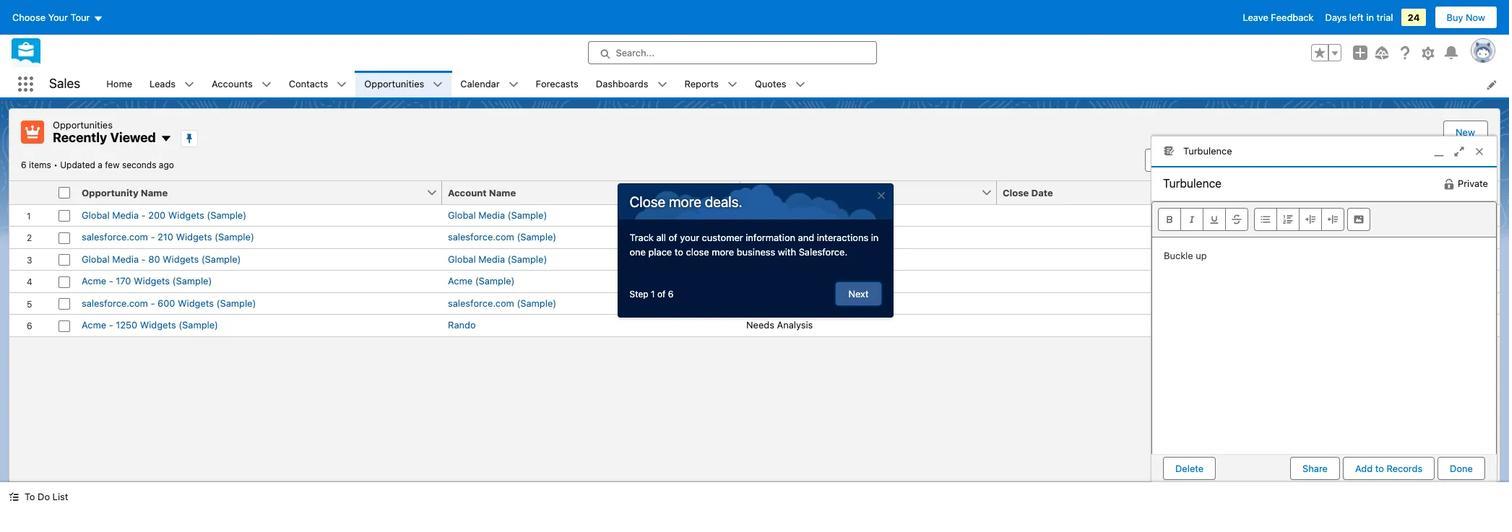 Task type: vqa. For each thing, say whether or not it's contained in the screenshot.
the Close Date 'element' at top right
yes



Task type: locate. For each thing, give the bounding box(es) containing it.
media down the account name
[[478, 209, 505, 221]]

2 name from the left
[[489, 187, 516, 198]]

text default image left reports "link"
[[657, 80, 667, 90]]

choose
[[12, 12, 46, 23]]

analysis
[[777, 319, 813, 331]]

text default image right contacts
[[337, 80, 347, 90]]

text default image inside "leads" list item
[[184, 80, 194, 90]]

1 vertical spatial salesforce.com (sample)
[[448, 297, 556, 309]]

global up acme - 170 widgets (sample)
[[82, 253, 110, 265]]

of right all
[[669, 232, 677, 243]]

1 global media (sample) from the top
[[448, 209, 547, 221]]

1 name from the left
[[141, 187, 168, 198]]

close up track
[[630, 194, 665, 210]]

records
[[1387, 463, 1423, 474]]

0 vertical spatial in
[[1366, 12, 1374, 23]]

add
[[1355, 463, 1373, 474]]

turbulence dialog
[[1151, 136, 1498, 491]]

add to records button
[[1343, 457, 1435, 480]]

few
[[105, 159, 120, 170]]

of right 1
[[657, 289, 666, 299]]

customer
[[702, 232, 743, 243]]

global media (sample) link down the account name
[[448, 208, 547, 223]]

global media (sample) link up acme (sample)
[[448, 252, 547, 267]]

media down opportunity name
[[112, 209, 139, 221]]

cb
[[1261, 209, 1273, 221], [1261, 231, 1273, 243]]

text default image inside quotes list item
[[795, 80, 805, 90]]

global media (sample)
[[448, 209, 547, 221], [448, 253, 547, 265]]

1 salesforce.com (sample) from the top
[[448, 231, 556, 243]]

2 cb from the top
[[1261, 231, 1273, 243]]

calendar
[[460, 78, 500, 89]]

- left 200
[[141, 209, 146, 221]]

1 horizontal spatial in
[[1366, 12, 1374, 23]]

1 vertical spatial salesforce.com (sample) link
[[448, 297, 556, 311]]

2 negotiation from the top
[[746, 253, 797, 265]]

rando link
[[448, 319, 476, 333]]

delete button
[[1163, 457, 1216, 480]]

2/1/2024
[[1179, 253, 1217, 265]]

cell
[[53, 181, 76, 205], [1255, 248, 1462, 270], [1462, 248, 1500, 270], [1255, 270, 1462, 292], [1462, 270, 1500, 292], [1255, 292, 1462, 314], [1462, 292, 1500, 314], [1255, 314, 1462, 336], [1462, 314, 1500, 336]]

(sample)
[[207, 209, 246, 221], [508, 209, 547, 221], [215, 231, 254, 243], [517, 231, 556, 243], [201, 253, 241, 265], [508, 253, 547, 265], [172, 275, 212, 287], [475, 275, 515, 287], [216, 297, 256, 309], [517, 297, 556, 309], [179, 319, 218, 331]]

cb down format body element
[[1261, 231, 1273, 243]]

1 horizontal spatial name
[[489, 187, 516, 198]]

salesforce.com (sample) link up acme (sample)
[[448, 230, 556, 245]]

opportunity name
[[82, 187, 168, 198]]

toolbar
[[1152, 202, 1496, 237]]

acme left 1250
[[82, 319, 106, 331]]

close
[[1003, 187, 1029, 198], [630, 194, 665, 210]]

salesforce.com
[[82, 231, 148, 243], [448, 231, 514, 243], [82, 297, 148, 309], [448, 297, 514, 309]]

accounts
[[212, 78, 253, 89]]

0 vertical spatial negotiation
[[746, 231, 797, 243]]

opportunity name element
[[76, 181, 451, 205]]

0 vertical spatial 6
[[21, 159, 26, 170]]

name for opportunity name
[[141, 187, 168, 198]]

account name element
[[442, 181, 749, 205]]

text default image inside accounts list item
[[261, 80, 271, 90]]

salesforce.com (sample) down acme (sample) link
[[448, 297, 556, 309]]

0 vertical spatial cb
[[1261, 209, 1273, 221]]

(sample) inside salesforce.com - 600 widgets (sample) "link"
[[216, 297, 256, 309]]

in right interactions
[[871, 232, 879, 243]]

text default image right calendar
[[508, 80, 518, 90]]

0 horizontal spatial of
[[657, 289, 666, 299]]

cb right format text element in the top right of the page
[[1261, 209, 1273, 221]]

0 vertical spatial opportunities
[[364, 78, 424, 89]]

salesforce.com (sample) link for salesforce.com - 210 widgets (sample)
[[448, 230, 556, 245]]

to do list button
[[0, 483, 77, 511]]

salesforce.com (sample) up acme (sample)
[[448, 231, 556, 243]]

global media (sample) link for qualification
[[448, 208, 547, 223]]

trial
[[1377, 12, 1393, 23]]

close date element
[[997, 181, 1264, 205]]

group
[[1311, 44, 1342, 61]]

2 salesforce.com (sample) link from the top
[[448, 297, 556, 311]]

- left 600
[[151, 297, 155, 309]]

None text field
[[1152, 167, 1301, 199]]

2 global media (sample) link from the top
[[448, 252, 547, 267]]

salesforce.com for salesforce.com (sample) link for salesforce.com - 210 widgets (sample)
[[448, 231, 514, 243]]

1 vertical spatial of
[[657, 289, 666, 299]]

text default image for opportunities
[[433, 80, 443, 90]]

- left 1250
[[109, 319, 113, 331]]

close
[[686, 246, 709, 258]]

global media (sample) for negotiation
[[448, 253, 547, 265]]

widgets right 600
[[178, 297, 214, 309]]

leads
[[150, 78, 176, 89]]

•
[[54, 159, 58, 170]]

in inside track all of your customer information and interactions in one place to close more business with salesforce.
[[871, 232, 879, 243]]

opportunities link
[[356, 71, 433, 98]]

to right add
[[1375, 463, 1384, 474]]

- left 170
[[109, 275, 113, 287]]

0 vertical spatial more
[[669, 194, 701, 210]]

text default image inside opportunities list item
[[433, 80, 443, 90]]

quotes
[[755, 78, 786, 89]]

text default image inside calendar list item
[[508, 80, 518, 90]]

forecasts link
[[527, 71, 587, 98]]

dashboards list item
[[587, 71, 676, 98]]

list view controls image
[[1321, 148, 1353, 172]]

global media - 80 widgets (sample) link
[[82, 252, 241, 267]]

text default image left to
[[9, 492, 19, 502]]

in right left
[[1366, 12, 1374, 23]]

0 horizontal spatial opportunities
[[53, 119, 113, 131]]

global media (sample) for qualification
[[448, 209, 547, 221]]

step
[[630, 289, 648, 299]]

1 vertical spatial cb
[[1261, 231, 1273, 243]]

1 horizontal spatial 6
[[668, 289, 674, 299]]

6 inside close more deals. dialog
[[668, 289, 674, 299]]

salesforce.com down opportunity
[[82, 231, 148, 243]]

widgets right the 210
[[176, 231, 212, 243]]

- for 170
[[109, 275, 113, 287]]

text default image left calendar link at the top of the page
[[433, 80, 443, 90]]

close for close date
[[1003, 187, 1029, 198]]

widgets
[[168, 209, 204, 221], [176, 231, 212, 243], [163, 253, 199, 265], [134, 275, 170, 287], [178, 297, 214, 309], [140, 319, 176, 331]]

now
[[1466, 12, 1485, 23]]

recently viewed|opportunities|list view element
[[9, 108, 1500, 483]]

global media (sample) link for negotiation
[[448, 252, 547, 267]]

acme up rando at the left of page
[[448, 275, 473, 287]]

1 vertical spatial global media (sample)
[[448, 253, 547, 265]]

1 global media (sample) link from the top
[[448, 208, 547, 223]]

0 vertical spatial salesforce.com (sample) link
[[448, 230, 556, 245]]

acme
[[82, 275, 106, 287], [448, 275, 473, 287], [82, 319, 106, 331]]

widgets down 600
[[140, 319, 176, 331]]

new button
[[1444, 121, 1487, 143]]

acme - 1250 widgets (sample)
[[82, 319, 218, 331]]

1 horizontal spatial to
[[1375, 463, 1384, 474]]

name right 'account'
[[489, 187, 516, 198]]

turbulence
[[1183, 145, 1232, 156]]

text default image for accounts
[[261, 80, 271, 90]]

one
[[630, 246, 646, 258]]

toolbar inside the turbulence dialog
[[1152, 202, 1496, 237]]

(sample) inside acme (sample) link
[[475, 275, 515, 287]]

1 vertical spatial global media (sample) link
[[448, 252, 547, 267]]

text default image right reports
[[727, 80, 737, 90]]

to inside add to records button
[[1375, 463, 1384, 474]]

close inside dialog
[[630, 194, 665, 210]]

1 vertical spatial 6
[[668, 289, 674, 299]]

global media (sample) up acme (sample)
[[448, 253, 547, 265]]

6 right 1
[[668, 289, 674, 299]]

1 salesforce.com (sample) link from the top
[[448, 230, 556, 245]]

salesforce.com down 170
[[82, 297, 148, 309]]

salesforce.com (sample) link
[[448, 230, 556, 245], [448, 297, 556, 311]]

text default image inside reports list item
[[727, 80, 737, 90]]

opportunity
[[82, 187, 138, 198]]

to down the your
[[675, 246, 683, 258]]

2 salesforce.com (sample) from the top
[[448, 297, 556, 309]]

salesforce.com for salesforce.com (sample) link for salesforce.com - 600 widgets (sample)
[[448, 297, 514, 309]]

1 horizontal spatial of
[[669, 232, 677, 243]]

acme - 1250 widgets (sample) link
[[82, 319, 218, 333]]

0 horizontal spatial name
[[141, 187, 168, 198]]

buckle up
[[1164, 250, 1207, 261]]

salesforce.com for salesforce.com - 210 widgets (sample) link
[[82, 231, 148, 243]]

11/8/2023
[[1174, 231, 1217, 243]]

text default image inside dashboards 'list item'
[[657, 80, 667, 90]]

salesforce.com - 210 widgets (sample)
[[82, 231, 254, 243]]

0 vertical spatial salesforce.com (sample)
[[448, 231, 556, 243]]

close left "date"
[[1003, 187, 1029, 198]]

leads link
[[141, 71, 184, 98]]

negotiation up with
[[746, 231, 797, 243]]

text default image
[[1443, 178, 1455, 190]]

close inside "button"
[[1003, 187, 1029, 198]]

- left the 210
[[151, 231, 155, 243]]

global media - 200 widgets (sample) link
[[82, 208, 246, 223]]

widgets down 80
[[134, 275, 170, 287]]

0 vertical spatial global media (sample) link
[[448, 208, 547, 223]]

opportunity name button
[[76, 181, 426, 204]]

widgets inside "link"
[[178, 297, 214, 309]]

list
[[98, 71, 1509, 98]]

more up the your
[[669, 194, 701, 210]]

0 horizontal spatial in
[[871, 232, 879, 243]]

action element
[[1462, 181, 1500, 205]]

text default image inside contacts 'list item'
[[337, 80, 347, 90]]

opportunity owner alias element
[[1255, 181, 1471, 205]]

ago
[[159, 159, 174, 170]]

2 global media (sample) from the top
[[448, 253, 547, 265]]

acme left 170
[[82, 275, 106, 287]]

salesforce.com (sample) for salesforce.com - 210 widgets (sample)
[[448, 231, 556, 243]]

share button
[[1290, 457, 1340, 480]]

of for all
[[669, 232, 677, 243]]

close more deals.
[[630, 194, 742, 210]]

0 vertical spatial global media (sample)
[[448, 209, 547, 221]]

Compose text text field
[[1152, 237, 1496, 454]]

6 left items
[[21, 159, 26, 170]]

1 vertical spatial more
[[712, 246, 734, 258]]

- inside "link"
[[151, 297, 155, 309]]

text default image right quotes
[[795, 80, 805, 90]]

stage element
[[740, 181, 1006, 205]]

1 cb from the top
[[1261, 209, 1273, 221]]

more down 'customer'
[[712, 246, 734, 258]]

1 vertical spatial negotiation
[[746, 253, 797, 265]]

opportunities list item
[[356, 71, 452, 98]]

1 horizontal spatial close
[[1003, 187, 1029, 198]]

-
[[141, 209, 146, 221], [151, 231, 155, 243], [141, 253, 146, 265], [109, 275, 113, 287], [151, 297, 155, 309], [109, 319, 113, 331]]

text default image
[[184, 80, 194, 90], [261, 80, 271, 90], [337, 80, 347, 90], [433, 80, 443, 90], [508, 80, 518, 90], [657, 80, 667, 90], [727, 80, 737, 90], [795, 80, 805, 90], [160, 133, 172, 145], [9, 492, 19, 502]]

choose your tour button
[[12, 6, 104, 29]]

salesforce.com down acme (sample) link
[[448, 297, 514, 309]]

text default image right 'accounts'
[[261, 80, 271, 90]]

all
[[656, 232, 666, 243]]

0 horizontal spatial to
[[675, 246, 683, 258]]

home
[[106, 78, 132, 89]]

0 horizontal spatial close
[[630, 194, 665, 210]]

contacts list item
[[280, 71, 356, 98]]

recently viewed grid
[[9, 181, 1500, 337]]

buy now button
[[1434, 6, 1498, 29]]

place
[[648, 246, 672, 258]]

text default image for dashboards
[[657, 80, 667, 90]]

210
[[158, 231, 173, 243]]

(sample) inside salesforce.com - 210 widgets (sample) link
[[215, 231, 254, 243]]

text default image right leads
[[184, 80, 194, 90]]

tour
[[71, 12, 90, 23]]

0 horizontal spatial 6
[[21, 159, 26, 170]]

1 horizontal spatial more
[[712, 246, 734, 258]]

1 horizontal spatial opportunities
[[364, 78, 424, 89]]

of inside track all of your customer information and interactions in one place to close more business with salesforce.
[[669, 232, 677, 243]]

1 vertical spatial in
[[871, 232, 879, 243]]

6
[[21, 159, 26, 170], [668, 289, 674, 299]]

salesforce.com for salesforce.com - 600 widgets (sample) "link"
[[82, 297, 148, 309]]

buy
[[1447, 12, 1463, 23]]

media up acme (sample)
[[478, 253, 505, 265]]

1 vertical spatial to
[[1375, 463, 1384, 474]]

do
[[38, 491, 50, 503]]

(sample) inside global media - 200 widgets (sample) link
[[207, 209, 246, 221]]

date
[[1031, 187, 1053, 198]]

in
[[1366, 12, 1374, 23], [871, 232, 879, 243]]

0 vertical spatial of
[[669, 232, 677, 243]]

leave feedback
[[1243, 12, 1314, 23]]

acme for acme (sample)
[[448, 275, 473, 287]]

global media - 80 widgets (sample)
[[82, 253, 241, 265]]

global
[[82, 209, 110, 221], [448, 209, 476, 221], [82, 253, 110, 265], [448, 253, 476, 265]]

name up 200
[[141, 187, 168, 198]]

None search field
[[1145, 148, 1318, 172]]

200
[[148, 209, 166, 221]]

text default image for reports
[[727, 80, 737, 90]]

1 negotiation from the top
[[746, 231, 797, 243]]

global media (sample) down the account name
[[448, 209, 547, 221]]

acme - 170 widgets (sample) link
[[82, 275, 212, 289]]

buckle
[[1164, 250, 1193, 261]]

negotiation down information at top
[[746, 253, 797, 265]]

salesforce.com (sample) for salesforce.com - 600 widgets (sample)
[[448, 297, 556, 309]]

salesforce.com (sample) link down acme (sample) link
[[448, 297, 556, 311]]

salesforce.com inside "link"
[[82, 297, 148, 309]]

stage
[[746, 187, 773, 198]]

salesforce.com up acme (sample)
[[448, 231, 514, 243]]

1/17/2024
[[1175, 209, 1217, 221]]

track
[[630, 232, 654, 243]]

0 vertical spatial to
[[675, 246, 683, 258]]



Task type: describe. For each thing, give the bounding box(es) containing it.
new
[[1456, 126, 1475, 138]]

left
[[1349, 12, 1364, 23]]

account
[[448, 187, 487, 198]]

forecasts
[[536, 78, 579, 89]]

format body element
[[1254, 208, 1344, 231]]

text default image for calendar
[[508, 80, 518, 90]]

qualification
[[746, 209, 801, 221]]

close date button
[[997, 181, 1239, 204]]

to inside track all of your customer information and interactions in one place to close more business with salesforce.
[[675, 246, 683, 258]]

your
[[48, 12, 68, 23]]

items
[[29, 159, 51, 170]]

6 inside recently viewed|opportunities|list view element
[[21, 159, 26, 170]]

information
[[746, 232, 795, 243]]

calendar link
[[452, 71, 508, 98]]

share
[[1303, 463, 1328, 474]]

global up acme (sample)
[[448, 253, 476, 265]]

your
[[680, 232, 699, 243]]

feedback
[[1271, 12, 1314, 23]]

0 horizontal spatial more
[[669, 194, 701, 210]]

reports link
[[676, 71, 727, 98]]

reports list item
[[676, 71, 746, 98]]

list
[[52, 491, 68, 503]]

more inside track all of your customer information and interactions in one place to close more business with salesforce.
[[712, 246, 734, 258]]

choose your tour
[[12, 12, 90, 23]]

and
[[798, 232, 814, 243]]

recently viewed status
[[21, 159, 60, 170]]

- for 210
[[151, 231, 155, 243]]

widgets for 210
[[176, 231, 212, 243]]

name for account name
[[489, 187, 516, 198]]

private
[[1458, 178, 1488, 189]]

reports
[[685, 78, 719, 89]]

acme for acme - 1250 widgets (sample)
[[82, 319, 106, 331]]

select list display image
[[1356, 148, 1388, 172]]

search... button
[[588, 41, 877, 64]]

to
[[25, 491, 35, 503]]

opportunities inside list item
[[364, 78, 424, 89]]

close for close more deals.
[[630, 194, 665, 210]]

up
[[1196, 250, 1207, 261]]

rando
[[448, 319, 476, 331]]

global down opportunity
[[82, 209, 110, 221]]

global media - 200 widgets (sample)
[[82, 209, 246, 221]]

account name
[[448, 187, 516, 198]]

negotiation for salesforce.com (sample)
[[746, 231, 797, 243]]

accounts list item
[[203, 71, 280, 98]]

acme (sample)
[[448, 275, 515, 287]]

6 items • updated a few seconds ago
[[21, 159, 174, 170]]

done
[[1450, 463, 1473, 474]]

salesforce.com - 210 widgets (sample) link
[[82, 230, 254, 245]]

format text element
[[1158, 208, 1248, 231]]

1
[[651, 289, 655, 299]]

widgets up salesforce.com - 210 widgets (sample)
[[168, 209, 204, 221]]

needs
[[746, 319, 774, 331]]

to do list
[[25, 491, 68, 503]]

media up 170
[[112, 253, 139, 265]]

calendar list item
[[452, 71, 527, 98]]

1250
[[116, 319, 137, 331]]

done button
[[1438, 457, 1485, 480]]

list containing home
[[98, 71, 1509, 98]]

next button
[[836, 282, 881, 306]]

- left 80
[[141, 253, 146, 265]]

item number element
[[9, 181, 53, 205]]

delete
[[1175, 463, 1204, 474]]

1 vertical spatial opportunities
[[53, 119, 113, 131]]

(sample) inside acme - 170 widgets (sample) link
[[172, 275, 212, 287]]

text default image for quotes
[[795, 80, 805, 90]]

action image
[[1462, 181, 1500, 204]]

widgets for 170
[[134, 275, 170, 287]]

170
[[116, 275, 131, 287]]

viewed
[[110, 130, 156, 145]]

- for 600
[[151, 297, 155, 309]]

contacts link
[[280, 71, 337, 98]]

opportunities image
[[21, 121, 44, 144]]

of for 1
[[657, 289, 666, 299]]

contacts
[[289, 78, 328, 89]]

leads list item
[[141, 71, 203, 98]]

search...
[[616, 47, 655, 59]]

text default image for contacts
[[337, 80, 347, 90]]

negotiation for global media (sample)
[[746, 253, 797, 265]]

close more deals. dialog
[[617, 183, 893, 318]]

track all of your customer information and interactions in one place to close more business with salesforce.
[[630, 232, 879, 258]]

delete status
[[1163, 457, 1290, 480]]

updated
[[60, 159, 95, 170]]

close date
[[1003, 187, 1053, 198]]

600
[[158, 297, 175, 309]]

salesforce.
[[799, 246, 848, 258]]

days left in trial
[[1325, 12, 1393, 23]]

add to records
[[1355, 463, 1423, 474]]

dashboards
[[596, 78, 648, 89]]

salesforce.com (sample) link for salesforce.com - 600 widgets (sample)
[[448, 297, 556, 311]]

- for 1250
[[109, 319, 113, 331]]

with
[[778, 246, 796, 258]]

accounts link
[[203, 71, 261, 98]]

recently viewed
[[53, 130, 156, 145]]

acme for acme - 170 widgets (sample)
[[82, 275, 106, 287]]

sales
[[49, 76, 80, 91]]

next
[[848, 288, 869, 300]]

Search Recently Viewed list view. search field
[[1145, 148, 1318, 172]]

stage button
[[740, 181, 981, 204]]

text default image inside "to do list" button
[[9, 492, 19, 502]]

widgets down salesforce.com - 210 widgets (sample) link
[[163, 253, 199, 265]]

days
[[1325, 12, 1347, 23]]

leave
[[1243, 12, 1268, 23]]

seconds
[[122, 159, 156, 170]]

none search field inside recently viewed|opportunities|list view element
[[1145, 148, 1318, 172]]

24
[[1408, 12, 1420, 23]]

global down 'account'
[[448, 209, 476, 221]]

deals.
[[705, 194, 742, 210]]

widgets for 1250
[[140, 319, 176, 331]]

a
[[98, 159, 103, 170]]

buy now
[[1447, 12, 1485, 23]]

text default image up ago at the left
[[160, 133, 172, 145]]

text default image for leads
[[184, 80, 194, 90]]

widgets for 600
[[178, 297, 214, 309]]

needs analysis
[[746, 319, 813, 331]]

dashboards link
[[587, 71, 657, 98]]

(sample) inside acme - 1250 widgets (sample) link
[[179, 319, 218, 331]]

item number image
[[9, 181, 53, 204]]

step 1 of 6
[[630, 289, 674, 299]]

quotes list item
[[746, 71, 814, 98]]

business
[[737, 246, 775, 258]]

(sample) inside global media - 80 widgets (sample) link
[[201, 253, 241, 265]]

salesforce.com - 600 widgets (sample)
[[82, 297, 256, 309]]



